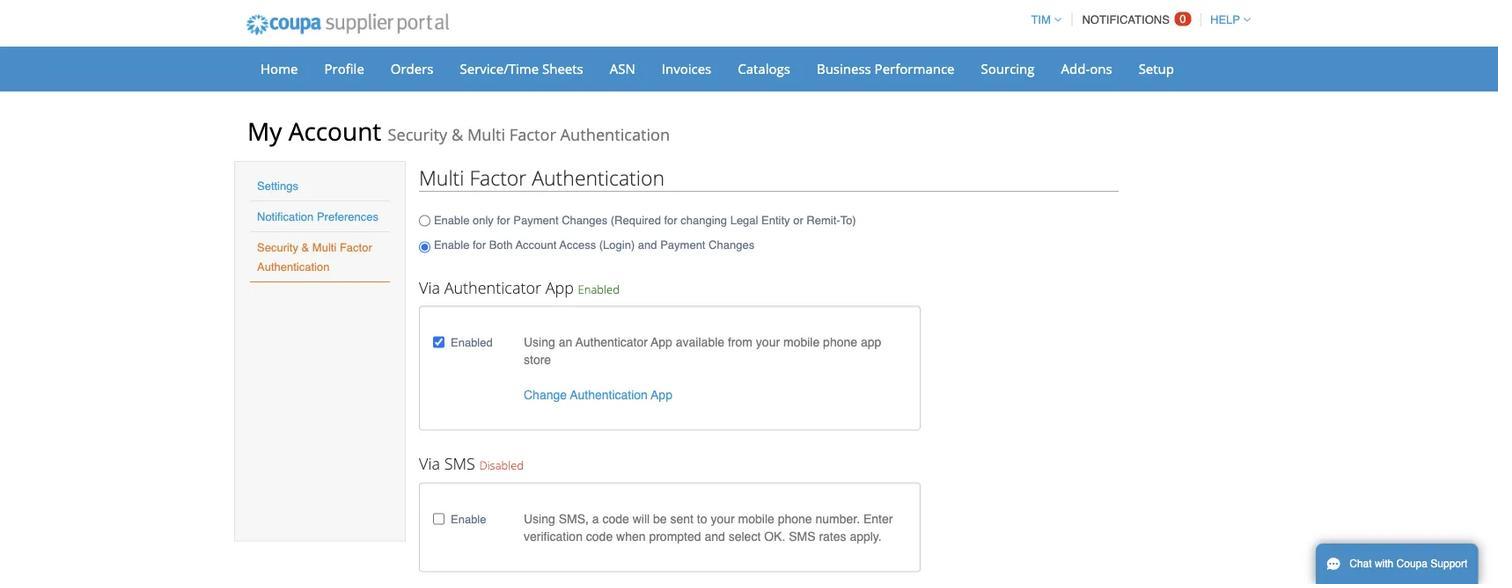 Task type: describe. For each thing, give the bounding box(es) containing it.
be
[[653, 512, 667, 526]]

via for via authenticator app
[[419, 277, 440, 298]]

chat with coupa support button
[[1316, 544, 1479, 585]]

add-ons link
[[1050, 55, 1124, 82]]

notification preferences
[[257, 210, 379, 223]]

notification
[[257, 210, 314, 223]]

add-ons
[[1061, 59, 1113, 77]]

1 vertical spatial enabled
[[451, 336, 493, 349]]

1 horizontal spatial for
[[497, 214, 510, 227]]

service/time sheets
[[460, 59, 583, 77]]

via for via sms
[[419, 454, 440, 475]]

change authentication app
[[524, 388, 673, 402]]

catalogs link
[[727, 55, 802, 82]]

business performance
[[817, 59, 955, 77]]

and inside using sms, a code will be sent to your mobile phone number. enter verification code when prompted and select ok. sms rates apply.
[[705, 530, 725, 544]]

1 vertical spatial payment
[[660, 238, 706, 252]]

using for using sms, a code will be sent to your mobile phone number. enter verification code when prompted and select ok. sms rates apply.
[[524, 512, 555, 526]]

invoices link
[[650, 55, 723, 82]]

mobile inside using an authenticator app available from your mobile phone app store
[[784, 335, 820, 349]]

security inside my account security & multi factor authentication
[[388, 124, 447, 146]]

orders
[[391, 59, 434, 77]]

(required
[[611, 214, 661, 227]]

settings
[[257, 179, 298, 192]]

0 vertical spatial authenticator
[[444, 277, 541, 298]]

(login)
[[599, 238, 635, 252]]

ok.
[[764, 530, 786, 544]]

asn link
[[598, 55, 647, 82]]

notification preferences link
[[257, 210, 379, 223]]

both
[[489, 238, 513, 252]]

security & multi factor authentication
[[257, 241, 372, 273]]

available
[[676, 335, 725, 349]]

to)
[[840, 214, 856, 227]]

authenticator inside using an authenticator app available from your mobile phone app store
[[576, 335, 648, 349]]

1 vertical spatial factor
[[470, 164, 527, 191]]

store
[[524, 353, 551, 367]]

app for authenticator
[[546, 277, 574, 298]]

via sms disabled
[[419, 454, 524, 475]]

using sms, a code will be sent to your mobile phone number. enter verification code when prompted and select ok. sms rates apply.
[[524, 512, 893, 544]]

number.
[[816, 512, 860, 526]]

0 horizontal spatial account
[[288, 114, 381, 148]]

chat with coupa support
[[1350, 558, 1468, 571]]

2 vertical spatial enable
[[451, 513, 486, 526]]

navigation containing notifications 0
[[1023, 3, 1251, 37]]

1 vertical spatial code
[[586, 530, 613, 544]]

business
[[817, 59, 871, 77]]

coupa
[[1397, 558, 1428, 571]]

multi inside my account security & multi factor authentication
[[467, 124, 505, 146]]

1 horizontal spatial multi
[[419, 164, 464, 191]]

sent
[[670, 512, 694, 526]]

0 vertical spatial payment
[[513, 214, 559, 227]]

sourcing
[[981, 59, 1035, 77]]

support
[[1431, 558, 1468, 571]]

an
[[559, 335, 573, 349]]

security inside security & multi factor authentication
[[257, 241, 298, 254]]

a
[[592, 512, 599, 526]]

0 vertical spatial and
[[638, 238, 657, 252]]

0 vertical spatial code
[[603, 512, 629, 526]]

apply.
[[850, 530, 882, 544]]

invoices
[[662, 59, 712, 77]]

service/time
[[460, 59, 539, 77]]

0
[[1180, 12, 1186, 26]]

when
[[616, 530, 646, 544]]

phone inside using sms, a code will be sent to your mobile phone number. enter verification code when prompted and select ok. sms rates apply.
[[778, 512, 812, 526]]

catalogs
[[738, 59, 791, 77]]

Enable for Both Account Access (Login) and Payment Changes radio
[[419, 236, 431, 259]]

0 vertical spatial sms
[[444, 454, 475, 475]]

tim
[[1031, 13, 1051, 26]]

verification
[[524, 530, 583, 544]]

my
[[247, 114, 282, 148]]

home
[[261, 59, 298, 77]]

authentication right change
[[570, 388, 648, 402]]

via authenticator app enabled
[[419, 277, 620, 298]]

enable for both account access (login) and payment changes
[[434, 238, 755, 252]]

home link
[[249, 55, 309, 82]]

profile link
[[313, 55, 376, 82]]

multi inside security & multi factor authentication
[[312, 241, 337, 254]]

prompted
[[649, 530, 701, 544]]

only
[[473, 214, 494, 227]]

remit-
[[807, 214, 841, 227]]

entity
[[762, 214, 790, 227]]

asn
[[610, 59, 635, 77]]

chat
[[1350, 558, 1372, 571]]

using an authenticator app available from your mobile phone app store
[[524, 335, 882, 367]]

tim link
[[1023, 13, 1062, 26]]



Task type: vqa. For each thing, say whether or not it's contained in the screenshot.
the topmost phone
yes



Task type: locate. For each thing, give the bounding box(es) containing it.
0 vertical spatial phone
[[823, 335, 858, 349]]

1 vertical spatial security
[[257, 241, 298, 254]]

sms right ok.
[[789, 530, 816, 544]]

enable for enable only for payment changes (required for changing legal entity or remit-to)
[[434, 214, 470, 227]]

will
[[633, 512, 650, 526]]

authentication inside security & multi factor authentication
[[257, 260, 330, 273]]

enter
[[864, 512, 893, 526]]

add-
[[1061, 59, 1090, 77]]

0 vertical spatial enabled
[[578, 281, 620, 297]]

authentication down notification
[[257, 260, 330, 273]]

with
[[1375, 558, 1394, 571]]

app down using an authenticator app available from your mobile phone app store
[[651, 388, 673, 402]]

enable only for payment changes (required for changing legal entity or remit-to)
[[434, 214, 856, 227]]

1 horizontal spatial enabled
[[578, 281, 620, 297]]

0 vertical spatial factor
[[510, 124, 556, 146]]

None checkbox
[[433, 337, 445, 348]]

mobile right from at the bottom of the page
[[784, 335, 820, 349]]

0 vertical spatial security
[[388, 124, 447, 146]]

changing
[[681, 214, 727, 227]]

1 vertical spatial your
[[711, 512, 735, 526]]

navigation
[[1023, 3, 1251, 37]]

settings link
[[257, 179, 298, 192]]

and down the to
[[705, 530, 725, 544]]

select
[[729, 530, 761, 544]]

1 vertical spatial &
[[302, 241, 309, 254]]

changes up access
[[562, 214, 608, 227]]

1 vertical spatial app
[[651, 335, 673, 349]]

your right from at the bottom of the page
[[756, 335, 780, 349]]

1 vertical spatial changes
[[709, 238, 755, 252]]

and down enable only for payment changes (required for changing legal entity or remit-to)
[[638, 238, 657, 252]]

using up verification at left bottom
[[524, 512, 555, 526]]

1 horizontal spatial and
[[705, 530, 725, 544]]

app left available
[[651, 335, 673, 349]]

my account security & multi factor authentication
[[247, 114, 670, 148]]

change
[[524, 388, 567, 402]]

sms left disabled
[[444, 454, 475, 475]]

code right a
[[603, 512, 629, 526]]

phone left app
[[823, 335, 858, 349]]

account
[[288, 114, 381, 148], [516, 238, 557, 252]]

enabled inside via authenticator app enabled
[[578, 281, 620, 297]]

1 vertical spatial mobile
[[738, 512, 775, 526]]

using
[[524, 335, 555, 349], [524, 512, 555, 526]]

sms inside using sms, a code will be sent to your mobile phone number. enter verification code when prompted and select ok. sms rates apply.
[[789, 530, 816, 544]]

enabled down enable for both account access (login) and payment changes
[[578, 281, 620, 297]]

0 horizontal spatial mobile
[[738, 512, 775, 526]]

multi down service/time
[[467, 124, 505, 146]]

disabled
[[479, 458, 524, 474]]

phone inside using an authenticator app available from your mobile phone app store
[[823, 335, 858, 349]]

help link
[[1203, 13, 1251, 26]]

payment
[[513, 214, 559, 227], [660, 238, 706, 252]]

enable right enable only for payment changes (required for changing legal entity or remit-to) option
[[434, 214, 470, 227]]

business performance link
[[806, 55, 966, 82]]

notifications 0
[[1082, 12, 1186, 26]]

access
[[560, 238, 596, 252]]

security
[[388, 124, 447, 146], [257, 241, 298, 254]]

0 horizontal spatial your
[[711, 512, 735, 526]]

sms
[[444, 454, 475, 475], [789, 530, 816, 544]]

using inside using an authenticator app available from your mobile phone app store
[[524, 335, 555, 349]]

0 vertical spatial &
[[452, 124, 463, 146]]

ons
[[1090, 59, 1113, 77]]

app for authentication
[[651, 388, 673, 402]]

for left both
[[473, 238, 486, 252]]

security down notification
[[257, 241, 298, 254]]

& inside my account security & multi factor authentication
[[452, 124, 463, 146]]

code down a
[[586, 530, 613, 544]]

enable down via sms disabled
[[451, 513, 486, 526]]

via
[[419, 277, 440, 298], [419, 454, 440, 475]]

mobile
[[784, 335, 820, 349], [738, 512, 775, 526]]

2 via from the top
[[419, 454, 440, 475]]

sheets
[[542, 59, 583, 77]]

enabled down via authenticator app enabled
[[451, 336, 493, 349]]

phone
[[823, 335, 858, 349], [778, 512, 812, 526]]

using inside using sms, a code will be sent to your mobile phone number. enter verification code when prompted and select ok. sms rates apply.
[[524, 512, 555, 526]]

1 horizontal spatial changes
[[709, 238, 755, 252]]

performance
[[875, 59, 955, 77]]

2 horizontal spatial multi
[[467, 124, 505, 146]]

0 horizontal spatial security
[[257, 241, 298, 254]]

None checkbox
[[433, 514, 445, 525]]

to
[[697, 512, 707, 526]]

help
[[1211, 13, 1241, 26]]

setup link
[[1128, 55, 1186, 82]]

2 vertical spatial factor
[[340, 241, 372, 254]]

Enable only for Payment Changes (Required for changing Legal Entity or Remit-To) radio
[[419, 210, 431, 232]]

multi down notification preferences
[[312, 241, 337, 254]]

via down enable for both account access (login) and payment changes radio
[[419, 277, 440, 298]]

2 horizontal spatial for
[[664, 214, 678, 227]]

1 horizontal spatial phone
[[823, 335, 858, 349]]

2 using from the top
[[524, 512, 555, 526]]

authentication inside my account security & multi factor authentication
[[560, 124, 670, 146]]

1 horizontal spatial &
[[452, 124, 463, 146]]

1 horizontal spatial account
[[516, 238, 557, 252]]

legal
[[730, 214, 758, 227]]

service/time sheets link
[[449, 55, 595, 82]]

0 horizontal spatial for
[[473, 238, 486, 252]]

and
[[638, 238, 657, 252], [705, 530, 725, 544]]

0 vertical spatial app
[[546, 277, 574, 298]]

2 vertical spatial multi
[[312, 241, 337, 254]]

0 vertical spatial enable
[[434, 214, 470, 227]]

0 horizontal spatial enabled
[[451, 336, 493, 349]]

your inside using sms, a code will be sent to your mobile phone number. enter verification code when prompted and select ok. sms rates apply.
[[711, 512, 735, 526]]

1 horizontal spatial mobile
[[784, 335, 820, 349]]

your inside using an authenticator app available from your mobile phone app store
[[756, 335, 780, 349]]

account down the profile link
[[288, 114, 381, 148]]

enable
[[434, 214, 470, 227], [434, 238, 470, 252], [451, 513, 486, 526]]

1 horizontal spatial payment
[[660, 238, 706, 252]]

payment down changing on the left of the page
[[660, 238, 706, 252]]

security & multi factor authentication link
[[257, 241, 372, 273]]

0 vertical spatial mobile
[[784, 335, 820, 349]]

profile
[[324, 59, 364, 77]]

sms,
[[559, 512, 589, 526]]

2 vertical spatial app
[[651, 388, 673, 402]]

1 vertical spatial using
[[524, 512, 555, 526]]

rates
[[819, 530, 847, 544]]

factor up only
[[470, 164, 527, 191]]

1 vertical spatial multi
[[419, 164, 464, 191]]

code
[[603, 512, 629, 526], [586, 530, 613, 544]]

0 horizontal spatial and
[[638, 238, 657, 252]]

via left disabled
[[419, 454, 440, 475]]

for left changing on the left of the page
[[664, 214, 678, 227]]

0 vertical spatial your
[[756, 335, 780, 349]]

0 vertical spatial changes
[[562, 214, 608, 227]]

using for using an authenticator app available from your mobile phone app store
[[524, 335, 555, 349]]

app down access
[[546, 277, 574, 298]]

your right the to
[[711, 512, 735, 526]]

0 horizontal spatial authenticator
[[444, 277, 541, 298]]

authenticator right the an
[[576, 335, 648, 349]]

from
[[728, 335, 753, 349]]

& down notification preferences
[[302, 241, 309, 254]]

1 vertical spatial via
[[419, 454, 440, 475]]

authentication down asn link
[[560, 124, 670, 146]]

factor down preferences
[[340, 241, 372, 254]]

phone up ok.
[[778, 512, 812, 526]]

0 vertical spatial multi
[[467, 124, 505, 146]]

notifications
[[1082, 13, 1170, 26]]

app inside using an authenticator app available from your mobile phone app store
[[651, 335, 673, 349]]

sourcing link
[[970, 55, 1046, 82]]

setup
[[1139, 59, 1174, 77]]

1 vertical spatial account
[[516, 238, 557, 252]]

1 horizontal spatial your
[[756, 335, 780, 349]]

0 horizontal spatial changes
[[562, 214, 608, 227]]

1 via from the top
[[419, 277, 440, 298]]

enable right enable for both account access (login) and payment changes radio
[[434, 238, 470, 252]]

0 horizontal spatial sms
[[444, 454, 475, 475]]

1 vertical spatial and
[[705, 530, 725, 544]]

mobile up select
[[738, 512, 775, 526]]

1 using from the top
[[524, 335, 555, 349]]

account right both
[[516, 238, 557, 252]]

0 horizontal spatial phone
[[778, 512, 812, 526]]

1 horizontal spatial security
[[388, 124, 447, 146]]

preferences
[[317, 210, 379, 223]]

multi
[[467, 124, 505, 146], [419, 164, 464, 191], [312, 241, 337, 254]]

0 horizontal spatial payment
[[513, 214, 559, 227]]

orders link
[[379, 55, 445, 82]]

mobile inside using sms, a code will be sent to your mobile phone number. enter verification code when prompted and select ok. sms rates apply.
[[738, 512, 775, 526]]

1 vertical spatial phone
[[778, 512, 812, 526]]

factor inside security & multi factor authentication
[[340, 241, 372, 254]]

1 vertical spatial sms
[[789, 530, 816, 544]]

enable for enable for both account access (login) and payment changes
[[434, 238, 470, 252]]

authentication up (required
[[532, 164, 665, 191]]

change authentication app link
[[524, 388, 673, 402]]

changes down legal
[[709, 238, 755, 252]]

& down service/time
[[452, 124, 463, 146]]

0 horizontal spatial multi
[[312, 241, 337, 254]]

authentication
[[560, 124, 670, 146], [532, 164, 665, 191], [257, 260, 330, 273], [570, 388, 648, 402]]

multi up enable only for payment changes (required for changing legal entity or remit-to) option
[[419, 164, 464, 191]]

factor
[[510, 124, 556, 146], [470, 164, 527, 191], [340, 241, 372, 254]]

authenticator down both
[[444, 277, 541, 298]]

0 horizontal spatial &
[[302, 241, 309, 254]]

factor inside my account security & multi factor authentication
[[510, 124, 556, 146]]

1 horizontal spatial authenticator
[[576, 335, 648, 349]]

app
[[861, 335, 882, 349]]

enabled
[[578, 281, 620, 297], [451, 336, 493, 349]]

for right only
[[497, 214, 510, 227]]

your
[[756, 335, 780, 349], [711, 512, 735, 526]]

app
[[546, 277, 574, 298], [651, 335, 673, 349], [651, 388, 673, 402]]

1 vertical spatial authenticator
[[576, 335, 648, 349]]

payment down 'multi factor authentication'
[[513, 214, 559, 227]]

1 vertical spatial enable
[[434, 238, 470, 252]]

using up store
[[524, 335, 555, 349]]

for
[[497, 214, 510, 227], [664, 214, 678, 227], [473, 238, 486, 252]]

&
[[452, 124, 463, 146], [302, 241, 309, 254]]

factor up 'multi factor authentication'
[[510, 124, 556, 146]]

or
[[793, 214, 804, 227]]

security down 'orders' link
[[388, 124, 447, 146]]

multi factor authentication
[[419, 164, 665, 191]]

0 vertical spatial via
[[419, 277, 440, 298]]

changes
[[562, 214, 608, 227], [709, 238, 755, 252]]

0 vertical spatial account
[[288, 114, 381, 148]]

0 vertical spatial using
[[524, 335, 555, 349]]

coupa supplier portal image
[[234, 3, 461, 47]]

1 horizontal spatial sms
[[789, 530, 816, 544]]

& inside security & multi factor authentication
[[302, 241, 309, 254]]



